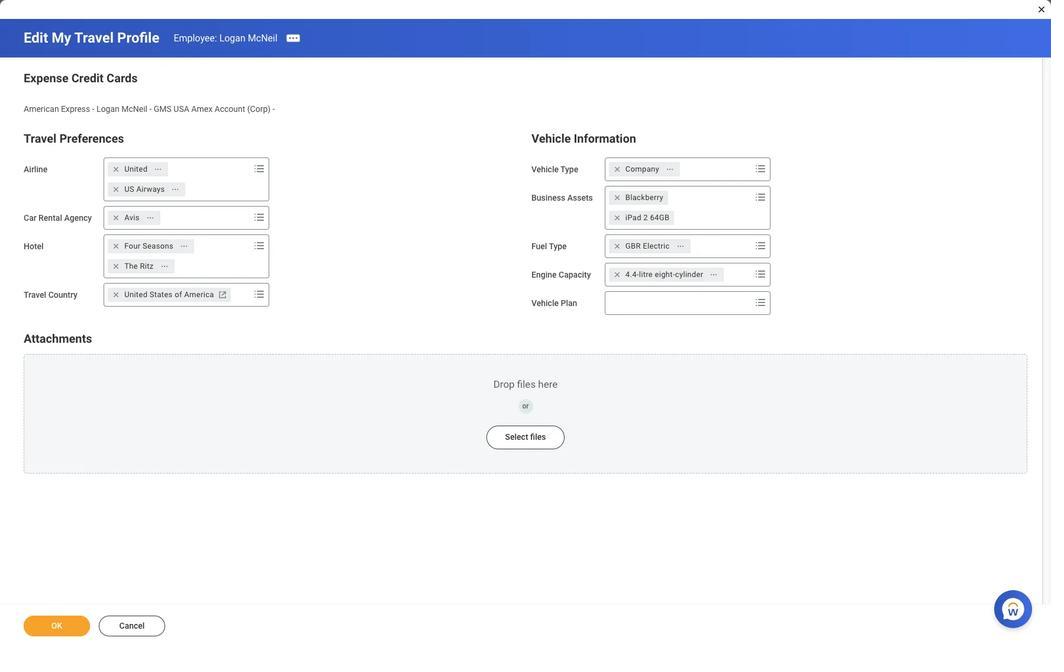 Task type: vqa. For each thing, say whether or not it's contained in the screenshot.
middle Vehicle
yes



Task type: describe. For each thing, give the bounding box(es) containing it.
car rental agency
[[24, 213, 92, 223]]

us airways, press delete to clear value. option
[[108, 182, 186, 197]]

edit
[[24, 30, 48, 46]]

us airways element
[[124, 184, 165, 195]]

ritz
[[140, 262, 154, 271]]

gbr
[[626, 242, 641, 250]]

business assets
[[532, 193, 593, 202]]

4.4-litre eight-cylinder element
[[626, 269, 704, 280]]

account
[[215, 104, 245, 114]]

employee: logan mcneil element
[[174, 32, 278, 44]]

logan inside the expense credit cards group
[[97, 104, 120, 114]]

prompts image for travel country
[[252, 287, 267, 301]]

capacity
[[559, 270, 591, 279]]

eight-
[[655, 270, 676, 279]]

expense credit cards group
[[24, 69, 1028, 115]]

gbr electric, press delete to clear value. option
[[609, 239, 691, 253]]

avis
[[124, 213, 140, 222]]

united element
[[124, 164, 148, 175]]

prompts image for airline
[[252, 162, 267, 176]]

expense
[[24, 71, 69, 85]]

gbr electric element
[[626, 241, 670, 252]]

4.4-litre eight-cylinder
[[626, 270, 704, 279]]

airline
[[24, 165, 48, 174]]

x small image inside blackberry, press delete to clear value. option
[[612, 192, 624, 204]]

american express - logan mcneil - gms usa amex account (corp) -
[[24, 104, 275, 114]]

us airways
[[124, 185, 165, 194]]

the ritz, press delete to clear value. option
[[108, 259, 174, 274]]

x small image for 4.4-litre eight-cylinder
[[612, 269, 624, 281]]

expense credit cards button
[[24, 71, 138, 85]]

ipad 2 64gb element
[[626, 213, 670, 223]]

ipad 2 64gb
[[626, 213, 670, 222]]

x small image for car rental agency
[[110, 212, 122, 224]]

mcneil inside the expense credit cards group
[[122, 104, 148, 114]]

company
[[626, 165, 660, 173]]

express
[[61, 104, 90, 114]]

cards
[[107, 71, 138, 85]]

united for united
[[124, 165, 148, 173]]

credit
[[72, 71, 104, 85]]

rental
[[39, 213, 62, 223]]

workday assistant region
[[995, 586, 1038, 628]]

related actions image for us airways
[[171, 185, 180, 193]]

prompts image for engine capacity
[[754, 267, 768, 281]]

states
[[150, 290, 173, 299]]

x small image for travel country
[[110, 289, 122, 301]]

usa
[[174, 104, 189, 114]]

avis, press delete to clear value. option
[[108, 211, 160, 225]]

avis element
[[124, 213, 140, 223]]

the ritz
[[124, 262, 154, 271]]

vehicle information group
[[532, 129, 1028, 315]]

edit my travel profile dialog
[[0, 0, 1052, 647]]

1 - from the left
[[92, 104, 95, 114]]

my
[[52, 30, 71, 46]]

x small image for united
[[110, 163, 122, 175]]

ext link image
[[217, 289, 228, 301]]

type for fuel type
[[549, 242, 567, 251]]

4.4-
[[626, 270, 640, 279]]

related actions image for four seasons
[[180, 242, 188, 250]]

cancel
[[119, 621, 145, 631]]

select files button
[[487, 426, 565, 449]]

select files
[[506, 432, 546, 442]]

files
[[531, 432, 546, 442]]

the ritz element
[[124, 261, 154, 272]]

of
[[175, 290, 182, 299]]

3 - from the left
[[273, 104, 275, 114]]

country
[[48, 290, 78, 300]]

items selected list box for airline
[[104, 160, 251, 199]]

us
[[124, 185, 134, 194]]

litre
[[640, 270, 653, 279]]

agency
[[64, 213, 92, 223]]

Vehicle Plan field
[[606, 292, 752, 314]]

prompts image for business assets
[[754, 190, 768, 204]]

united for united states of america
[[124, 290, 148, 299]]

profile
[[117, 30, 160, 46]]

cancel button
[[99, 616, 165, 637]]

expense credit cards
[[24, 71, 138, 85]]

amex
[[192, 104, 213, 114]]

vehicle information
[[532, 131, 637, 146]]

4.4-litre eight-cylinder, press delete to clear value. option
[[609, 268, 725, 282]]

four
[[124, 242, 141, 250]]

x small image inside the ritz, press delete to clear value. option
[[110, 260, 122, 272]]

ipad 2 64gb, press delete to clear value. option
[[609, 211, 675, 225]]



Task type: locate. For each thing, give the bounding box(es) containing it.
united inside option
[[124, 165, 148, 173]]

items selected list box containing blackberry
[[606, 188, 753, 227]]

x small image left blackberry element
[[612, 192, 624, 204]]

travel for country
[[24, 290, 46, 300]]

united, press delete to clear value. option
[[108, 162, 168, 176]]

assets
[[568, 193, 593, 202]]

related actions image
[[180, 242, 188, 250], [677, 242, 685, 250]]

x small image left ipad
[[612, 212, 624, 224]]

united up us at the top left of the page
[[124, 165, 148, 173]]

employee:
[[174, 32, 217, 44]]

1 horizontal spatial mcneil
[[248, 32, 278, 44]]

related actions image inside "gbr electric, press delete to clear value." option
[[677, 242, 685, 250]]

company element
[[626, 164, 660, 175]]

related actions image right avis element
[[146, 214, 154, 222]]

x small image inside avis, press delete to clear value. option
[[110, 212, 122, 224]]

1 vertical spatial type
[[549, 242, 567, 251]]

related actions image inside united, press delete to clear value. option
[[154, 165, 162, 173]]

fuel
[[532, 242, 548, 251]]

0 vertical spatial vehicle
[[532, 131, 571, 146]]

1 related actions image from the left
[[180, 242, 188, 250]]

attachments
[[24, 332, 92, 346]]

0 horizontal spatial mcneil
[[122, 104, 148, 114]]

attachments region
[[24, 329, 1028, 474]]

employee: logan mcneil
[[174, 32, 278, 44]]

3 vehicle from the top
[[532, 298, 559, 308]]

travel down american
[[24, 131, 57, 146]]

prompts image
[[252, 162, 267, 176], [754, 162, 768, 176], [754, 190, 768, 204], [252, 210, 267, 224], [252, 239, 267, 253], [754, 239, 768, 253], [754, 267, 768, 281], [252, 287, 267, 301]]

items selected list box inside the vehicle information group
[[606, 188, 753, 227]]

engine
[[532, 270, 557, 279]]

2 horizontal spatial -
[[273, 104, 275, 114]]

american express - logan mcneil - gms usa amex account (corp) - element
[[24, 102, 275, 114]]

0 horizontal spatial logan
[[97, 104, 120, 114]]

seasons
[[143, 242, 174, 250]]

ipad
[[626, 213, 642, 222]]

items selected list box for business assets
[[606, 188, 753, 227]]

1 horizontal spatial logan
[[220, 32, 246, 44]]

united states of america, press delete to clear value, ctrl + enter opens in new window. option
[[108, 288, 231, 302]]

related actions image right cylinder
[[710, 270, 719, 279]]

travel left country at the left top
[[24, 290, 46, 300]]

vehicle up business at the right of page
[[532, 165, 559, 174]]

x small image left company element
[[612, 163, 624, 175]]

items selected list box for hotel
[[104, 237, 251, 276]]

related actions image for the ritz
[[160, 262, 169, 270]]

united states of america
[[124, 290, 214, 299]]

related actions image right airways
[[171, 185, 180, 193]]

gbr electric
[[626, 242, 670, 250]]

x small image left us at the top left of the page
[[110, 183, 122, 195]]

america
[[184, 290, 214, 299]]

prompts image for vehicle type
[[754, 162, 768, 176]]

related actions image for avis
[[146, 214, 154, 222]]

x small image left the four
[[110, 240, 122, 252]]

items selected list box
[[104, 160, 251, 199], [606, 188, 753, 227], [104, 237, 251, 276]]

x small image down the ritz, press delete to clear value. option
[[110, 289, 122, 301]]

x small image inside company, press delete to clear value. option
[[612, 163, 624, 175]]

ok button
[[24, 616, 90, 637]]

or
[[523, 402, 529, 410]]

2
[[644, 213, 649, 222]]

prompts image for fuel type
[[754, 239, 768, 253]]

related actions image inside us airways, press delete to clear value. option
[[171, 185, 180, 193]]

close edit my travel profile image
[[1038, 5, 1047, 14]]

x small image left the
[[110, 260, 122, 272]]

0 vertical spatial logan
[[220, 32, 246, 44]]

the
[[124, 262, 138, 271]]

64gb
[[651, 213, 670, 222]]

2 related actions image from the left
[[677, 242, 685, 250]]

gms
[[154, 104, 172, 114]]

select
[[506, 432, 529, 442]]

prompts image
[[754, 295, 768, 310]]

x small image inside united, press delete to clear value. option
[[110, 163, 122, 175]]

related actions image
[[154, 165, 162, 173], [666, 165, 675, 173], [171, 185, 180, 193], [146, 214, 154, 222], [160, 262, 169, 270], [710, 270, 719, 279]]

logan right employee:
[[220, 32, 246, 44]]

0 vertical spatial mcneil
[[248, 32, 278, 44]]

related actions image right seasons
[[180, 242, 188, 250]]

x small image inside us airways, press delete to clear value. option
[[110, 183, 122, 195]]

related actions image for united
[[154, 165, 162, 173]]

business
[[532, 193, 566, 202]]

2 vehicle from the top
[[532, 165, 559, 174]]

travel country
[[24, 290, 78, 300]]

type up the business assets
[[561, 165, 579, 174]]

related actions image inside company, press delete to clear value. option
[[666, 165, 675, 173]]

items selected list box containing four seasons
[[104, 237, 251, 276]]

2 vertical spatial vehicle
[[532, 298, 559, 308]]

ok
[[51, 621, 62, 631]]

blackberry element
[[626, 192, 664, 203]]

preferences
[[59, 131, 124, 146]]

vehicle left plan
[[532, 298, 559, 308]]

1 vertical spatial vehicle
[[532, 165, 559, 174]]

items selected list box containing united
[[104, 160, 251, 199]]

blackberry
[[626, 193, 664, 202]]

cylinder
[[676, 270, 704, 279]]

logan
[[220, 32, 246, 44], [97, 104, 120, 114]]

0 vertical spatial united
[[124, 165, 148, 173]]

1 vertical spatial mcneil
[[122, 104, 148, 114]]

airways
[[137, 185, 165, 194]]

travel
[[74, 30, 114, 46], [24, 131, 57, 146], [24, 290, 46, 300]]

2 vertical spatial travel
[[24, 290, 46, 300]]

x small image for four seasons
[[110, 240, 122, 252]]

travel preferences
[[24, 131, 124, 146]]

vehicle for vehicle plan
[[532, 298, 559, 308]]

information
[[574, 131, 637, 146]]

0 horizontal spatial -
[[92, 104, 95, 114]]

united
[[124, 165, 148, 173], [124, 290, 148, 299]]

type
[[561, 165, 579, 174], [549, 242, 567, 251]]

four seasons, press delete to clear value. option
[[108, 239, 194, 253]]

related actions image right ritz
[[160, 262, 169, 270]]

engine capacity
[[532, 270, 591, 279]]

related actions image right the electric in the top of the page
[[677, 242, 685, 250]]

0 vertical spatial travel
[[74, 30, 114, 46]]

x small image for company
[[612, 163, 624, 175]]

hotel
[[24, 242, 44, 251]]

(corp)
[[247, 104, 271, 114]]

x small image
[[612, 192, 624, 204], [110, 212, 122, 224], [612, 240, 624, 252], [110, 260, 122, 272], [110, 289, 122, 301]]

united inside option
[[124, 290, 148, 299]]

edit my travel profile
[[24, 30, 160, 46]]

- right (corp)
[[273, 104, 275, 114]]

x small image
[[110, 163, 122, 175], [612, 163, 624, 175], [110, 183, 122, 195], [612, 212, 624, 224], [110, 240, 122, 252], [612, 269, 624, 281]]

related actions image inside 4.4-litre eight-cylinder, press delete to clear value. option
[[710, 270, 719, 279]]

0 vertical spatial type
[[561, 165, 579, 174]]

edit my travel profile main content
[[0, 19, 1052, 647]]

blackberry, press delete to clear value. option
[[609, 191, 669, 205]]

x small image inside united states of america, press delete to clear value, ctrl + enter opens in new window. option
[[110, 289, 122, 301]]

1 vertical spatial travel
[[24, 131, 57, 146]]

x small image left 4.4-
[[612, 269, 624, 281]]

vehicle information button
[[532, 131, 637, 146]]

related actions image up airways
[[154, 165, 162, 173]]

travel preferences button
[[24, 131, 124, 146]]

fuel type
[[532, 242, 567, 251]]

x small image left united "element"
[[110, 163, 122, 175]]

x small image inside ipad 2 64gb, press delete to clear value. option
[[612, 212, 624, 224]]

type for vehicle type
[[561, 165, 579, 174]]

x small image left avis element
[[110, 212, 122, 224]]

x small image for ipad 2 64gb
[[612, 212, 624, 224]]

type right fuel
[[549, 242, 567, 251]]

company, press delete to clear value. option
[[609, 162, 681, 176]]

2 united from the top
[[124, 290, 148, 299]]

-
[[92, 104, 95, 114], [150, 104, 152, 114], [273, 104, 275, 114]]

car
[[24, 213, 37, 223]]

related actions image right company element
[[666, 165, 675, 173]]

2 - from the left
[[150, 104, 152, 114]]

logan right express
[[97, 104, 120, 114]]

x small image inside "gbr electric, press delete to clear value." option
[[612, 240, 624, 252]]

1 united from the top
[[124, 165, 148, 173]]

vehicle type
[[532, 165, 579, 174]]

related actions image for gbr electric
[[677, 242, 685, 250]]

x small image left gbr at the top right of the page
[[612, 240, 624, 252]]

plan
[[561, 298, 578, 308]]

related actions image for company
[[666, 165, 675, 173]]

four seasons
[[124, 242, 174, 250]]

- left gms
[[150, 104, 152, 114]]

electric
[[643, 242, 670, 250]]

- right express
[[92, 104, 95, 114]]

vehicle for vehicle information
[[532, 131, 571, 146]]

prompts image for car rental agency
[[252, 210, 267, 224]]

travel for preferences
[[24, 131, 57, 146]]

x small image for fuel type
[[612, 240, 624, 252]]

travel preferences group
[[24, 129, 520, 307]]

united states of america element
[[124, 290, 214, 300]]

1 horizontal spatial -
[[150, 104, 152, 114]]

1 vertical spatial logan
[[97, 104, 120, 114]]

travel right my
[[74, 30, 114, 46]]

0 horizontal spatial related actions image
[[180, 242, 188, 250]]

prompts image for hotel
[[252, 239, 267, 253]]

1 vehicle from the top
[[532, 131, 571, 146]]

related actions image inside four seasons, press delete to clear value. option
[[180, 242, 188, 250]]

american
[[24, 104, 59, 114]]

vehicle plan
[[532, 298, 578, 308]]

four seasons element
[[124, 241, 174, 252]]

1 horizontal spatial related actions image
[[677, 242, 685, 250]]

vehicle up vehicle type
[[532, 131, 571, 146]]

vehicle for vehicle type
[[532, 165, 559, 174]]

mcneil
[[248, 32, 278, 44], [122, 104, 148, 114]]

related actions image for 4.4-litre eight-cylinder
[[710, 270, 719, 279]]

united left the states
[[124, 290, 148, 299]]

vehicle
[[532, 131, 571, 146], [532, 165, 559, 174], [532, 298, 559, 308]]

x small image for us airways
[[110, 183, 122, 195]]

x small image inside 4.4-litre eight-cylinder, press delete to clear value. option
[[612, 269, 624, 281]]

1 vertical spatial united
[[124, 290, 148, 299]]



